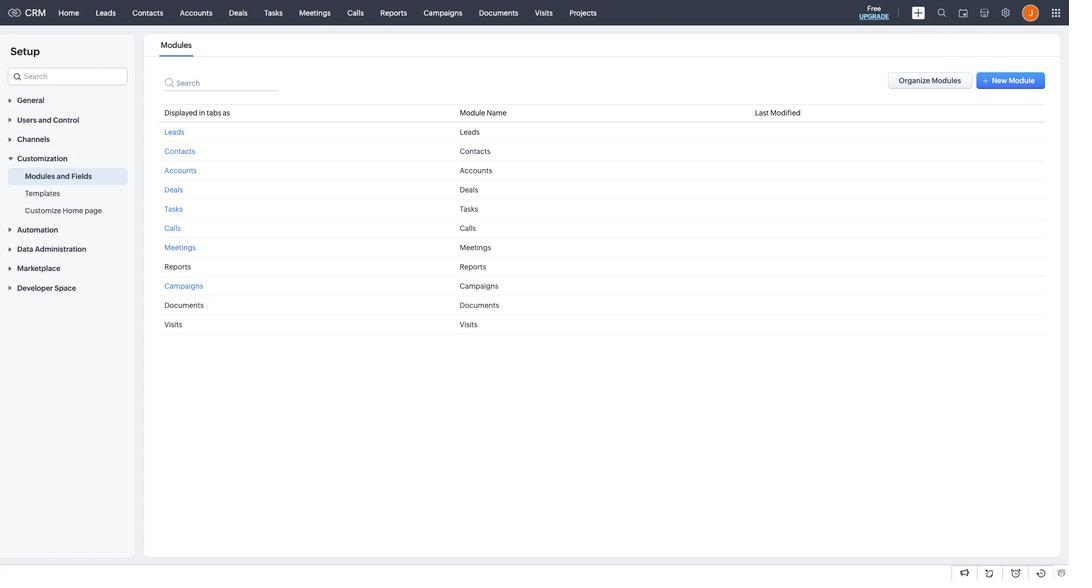 Task type: locate. For each thing, give the bounding box(es) containing it.
and inside users and control dropdown button
[[38, 116, 51, 124]]

deals link
[[221, 0, 256, 25], [164, 186, 183, 194]]

and left 'fields'
[[57, 172, 70, 181]]

1 vertical spatial module
[[460, 109, 485, 117]]

contacts link
[[124, 0, 172, 25], [164, 147, 195, 156]]

home right crm at the top of page
[[59, 9, 79, 17]]

meetings link
[[291, 0, 339, 25], [164, 244, 196, 252]]

modified
[[771, 109, 801, 117]]

displayed in tabs as
[[164, 109, 230, 117]]

0 horizontal spatial and
[[38, 116, 51, 124]]

1 horizontal spatial calls
[[348, 9, 364, 17]]

0 horizontal spatial tasks link
[[164, 205, 183, 213]]

module name
[[460, 109, 507, 117]]

displayed
[[164, 109, 198, 117]]

0 horizontal spatial visits
[[164, 321, 182, 329]]

general button
[[0, 91, 135, 110]]

templates
[[25, 190, 60, 198]]

0 horizontal spatial reports
[[164, 263, 191, 271]]

1 horizontal spatial meetings
[[299, 9, 331, 17]]

module
[[1009, 77, 1035, 85], [460, 109, 485, 117]]

last modified
[[755, 109, 801, 117]]

None field
[[8, 68, 128, 85]]

contacts down displayed
[[164, 147, 195, 156]]

tasks link
[[256, 0, 291, 25], [164, 205, 183, 213]]

1 horizontal spatial and
[[57, 172, 70, 181]]

name
[[487, 109, 507, 117]]

and for users
[[38, 116, 51, 124]]

documents
[[479, 9, 519, 17], [164, 301, 204, 310], [460, 301, 499, 310]]

as
[[223, 109, 230, 117]]

calls
[[348, 9, 364, 17], [164, 224, 181, 233], [460, 224, 476, 233]]

free upgrade
[[860, 5, 890, 20]]

new module button
[[977, 72, 1046, 89]]

and
[[38, 116, 51, 124], [57, 172, 70, 181]]

tabs
[[207, 109, 221, 117]]

modules
[[161, 41, 192, 49], [25, 172, 55, 181]]

accounts
[[180, 9, 213, 17], [164, 167, 197, 175], [460, 167, 492, 175]]

accounts link
[[172, 0, 221, 25], [164, 167, 197, 175]]

contacts
[[133, 9, 163, 17], [164, 147, 195, 156], [460, 147, 491, 156]]

marketplace button
[[0, 259, 135, 278]]

2 horizontal spatial tasks
[[460, 205, 478, 213]]

administration
[[35, 245, 86, 254]]

1 vertical spatial meetings link
[[164, 244, 196, 252]]

0 vertical spatial accounts link
[[172, 0, 221, 25]]

control
[[53, 116, 79, 124]]

0 vertical spatial tasks link
[[256, 0, 291, 25]]

automation button
[[0, 220, 135, 239]]

0 horizontal spatial tasks
[[164, 205, 183, 213]]

module right new
[[1009, 77, 1035, 85]]

marketplace
[[17, 265, 60, 273]]

None button
[[888, 72, 973, 89]]

0 vertical spatial campaigns link
[[416, 0, 471, 25]]

0 horizontal spatial leads link
[[88, 0, 124, 25]]

projects
[[570, 9, 597, 17]]

1 vertical spatial leads link
[[164, 128, 185, 136]]

tasks
[[264, 9, 283, 17], [164, 205, 183, 213], [460, 205, 478, 213]]

calendar image
[[959, 9, 968, 17]]

1 horizontal spatial module
[[1009, 77, 1035, 85]]

templates link
[[25, 189, 60, 199]]

2 horizontal spatial calls
[[460, 224, 476, 233]]

reports
[[381, 9, 407, 17], [164, 263, 191, 271], [460, 263, 487, 271]]

Search text field
[[164, 72, 279, 91]]

0 horizontal spatial calls link
[[164, 224, 181, 233]]

leads right home link
[[96, 9, 116, 17]]

1 horizontal spatial calls link
[[339, 0, 372, 25]]

0 vertical spatial meetings link
[[291, 0, 339, 25]]

1 vertical spatial home
[[63, 207, 83, 215]]

0 vertical spatial modules
[[161, 41, 192, 49]]

1 horizontal spatial reports
[[381, 9, 407, 17]]

1 vertical spatial tasks link
[[164, 205, 183, 213]]

developer space button
[[0, 278, 135, 298]]

create menu element
[[906, 0, 932, 25]]

visits
[[535, 9, 553, 17], [164, 321, 182, 329], [460, 321, 478, 329]]

leads down module name
[[460, 128, 480, 136]]

create menu image
[[912, 7, 926, 19]]

1 horizontal spatial deals link
[[221, 0, 256, 25]]

campaigns
[[424, 9, 463, 17], [164, 282, 203, 290], [460, 282, 499, 290]]

1 horizontal spatial tasks link
[[256, 0, 291, 25]]

1 horizontal spatial meetings link
[[291, 0, 339, 25]]

1 horizontal spatial deals
[[229, 9, 248, 17]]

2 horizontal spatial leads
[[460, 128, 480, 136]]

1 horizontal spatial leads link
[[164, 128, 185, 136]]

meetings
[[299, 9, 331, 17], [164, 244, 196, 252], [460, 244, 491, 252]]

module inside button
[[1009, 77, 1035, 85]]

calls inside calls link
[[348, 9, 364, 17]]

contacts link down displayed
[[164, 147, 195, 156]]

0 horizontal spatial deals link
[[164, 186, 183, 194]]

1 horizontal spatial tasks
[[264, 9, 283, 17]]

home
[[59, 9, 79, 17], [63, 207, 83, 215]]

modules inside customization region
[[25, 172, 55, 181]]

data
[[17, 245, 33, 254]]

and right users
[[38, 116, 51, 124]]

profile element
[[1017, 0, 1046, 25]]

0 vertical spatial and
[[38, 116, 51, 124]]

0 horizontal spatial meetings
[[164, 244, 196, 252]]

2 horizontal spatial deals
[[460, 186, 478, 194]]

visits link
[[527, 0, 561, 25]]

customization
[[17, 155, 68, 163]]

campaigns link
[[416, 0, 471, 25], [164, 282, 203, 290]]

setup
[[10, 45, 40, 57]]

in
[[199, 109, 205, 117]]

0 horizontal spatial modules
[[25, 172, 55, 181]]

users and control
[[17, 116, 79, 124]]

1 vertical spatial modules
[[25, 172, 55, 181]]

profile image
[[1023, 4, 1039, 21]]

contacts link up modules link at top left
[[124, 0, 172, 25]]

module left name
[[460, 109, 485, 117]]

documents link
[[471, 0, 527, 25]]

crm link
[[8, 7, 46, 18]]

leads down displayed
[[164, 128, 185, 136]]

deals inside deals link
[[229, 9, 248, 17]]

campaigns inside "link"
[[424, 9, 463, 17]]

2 horizontal spatial contacts
[[460, 147, 491, 156]]

0 vertical spatial module
[[1009, 77, 1035, 85]]

home link
[[50, 0, 88, 25]]

leads
[[96, 9, 116, 17], [164, 128, 185, 136], [460, 128, 480, 136]]

deals
[[229, 9, 248, 17], [164, 186, 183, 194], [460, 186, 478, 194]]

general
[[17, 96, 44, 105]]

contacts down module name
[[460, 147, 491, 156]]

0 vertical spatial contacts link
[[124, 0, 172, 25]]

2 horizontal spatial visits
[[535, 9, 553, 17]]

0 horizontal spatial campaigns link
[[164, 282, 203, 290]]

calls link
[[339, 0, 372, 25], [164, 224, 181, 233]]

1 horizontal spatial modules
[[161, 41, 192, 49]]

home inside "link"
[[63, 207, 83, 215]]

1 horizontal spatial leads
[[164, 128, 185, 136]]

leads link
[[88, 0, 124, 25], [164, 128, 185, 136]]

and inside 'modules and fields' link
[[57, 172, 70, 181]]

1 vertical spatial and
[[57, 172, 70, 181]]

developer space
[[17, 284, 76, 292]]

modules for modules
[[161, 41, 192, 49]]

home up automation dropdown button at the left of the page
[[63, 207, 83, 215]]

contacts up modules link at top left
[[133, 9, 163, 17]]



Task type: describe. For each thing, give the bounding box(es) containing it.
0 vertical spatial leads link
[[88, 0, 124, 25]]

customization region
[[0, 168, 135, 220]]

space
[[55, 284, 76, 292]]

data administration button
[[0, 239, 135, 259]]

search element
[[932, 0, 953, 26]]

2 horizontal spatial reports
[[460, 263, 487, 271]]

modules for modules and fields
[[25, 172, 55, 181]]

crm
[[25, 7, 46, 18]]

and for modules
[[57, 172, 70, 181]]

visits inside "link"
[[535, 9, 553, 17]]

page
[[85, 207, 102, 215]]

customize home page
[[25, 207, 102, 215]]

channels button
[[0, 129, 135, 149]]

developer
[[17, 284, 53, 292]]

modules link
[[159, 41, 193, 49]]

automation
[[17, 226, 58, 234]]

new module
[[992, 77, 1035, 85]]

data administration
[[17, 245, 86, 254]]

search image
[[938, 8, 947, 17]]

1 vertical spatial accounts link
[[164, 167, 197, 175]]

0 vertical spatial home
[[59, 9, 79, 17]]

customize
[[25, 207, 61, 215]]

channels
[[17, 135, 50, 144]]

0 horizontal spatial calls
[[164, 224, 181, 233]]

Search text field
[[8, 68, 127, 85]]

1 vertical spatial calls link
[[164, 224, 181, 233]]

reports link
[[372, 0, 416, 25]]

0 horizontal spatial leads
[[96, 9, 116, 17]]

1 horizontal spatial contacts
[[164, 147, 195, 156]]

upgrade
[[860, 13, 890, 20]]

0 horizontal spatial meetings link
[[164, 244, 196, 252]]

last
[[755, 109, 769, 117]]

fields
[[71, 172, 92, 181]]

projects link
[[561, 0, 606, 25]]

0 vertical spatial deals link
[[221, 0, 256, 25]]

0 vertical spatial calls link
[[339, 0, 372, 25]]

users and control button
[[0, 110, 135, 129]]

1 horizontal spatial campaigns link
[[416, 0, 471, 25]]

modules and fields link
[[25, 171, 92, 182]]

customization button
[[0, 149, 135, 168]]

customize home page link
[[25, 206, 102, 216]]

0 horizontal spatial deals
[[164, 186, 183, 194]]

1 vertical spatial deals link
[[164, 186, 183, 194]]

meetings inside meetings link
[[299, 9, 331, 17]]

2 horizontal spatial meetings
[[460, 244, 491, 252]]

0 horizontal spatial module
[[460, 109, 485, 117]]

0 horizontal spatial contacts
[[133, 9, 163, 17]]

users
[[17, 116, 37, 124]]

new
[[992, 77, 1008, 85]]

1 vertical spatial contacts link
[[164, 147, 195, 156]]

free
[[868, 5, 882, 12]]

modules and fields
[[25, 172, 92, 181]]

1 horizontal spatial visits
[[460, 321, 478, 329]]

1 vertical spatial campaigns link
[[164, 282, 203, 290]]



Task type: vqa. For each thing, say whether or not it's contained in the screenshot.


